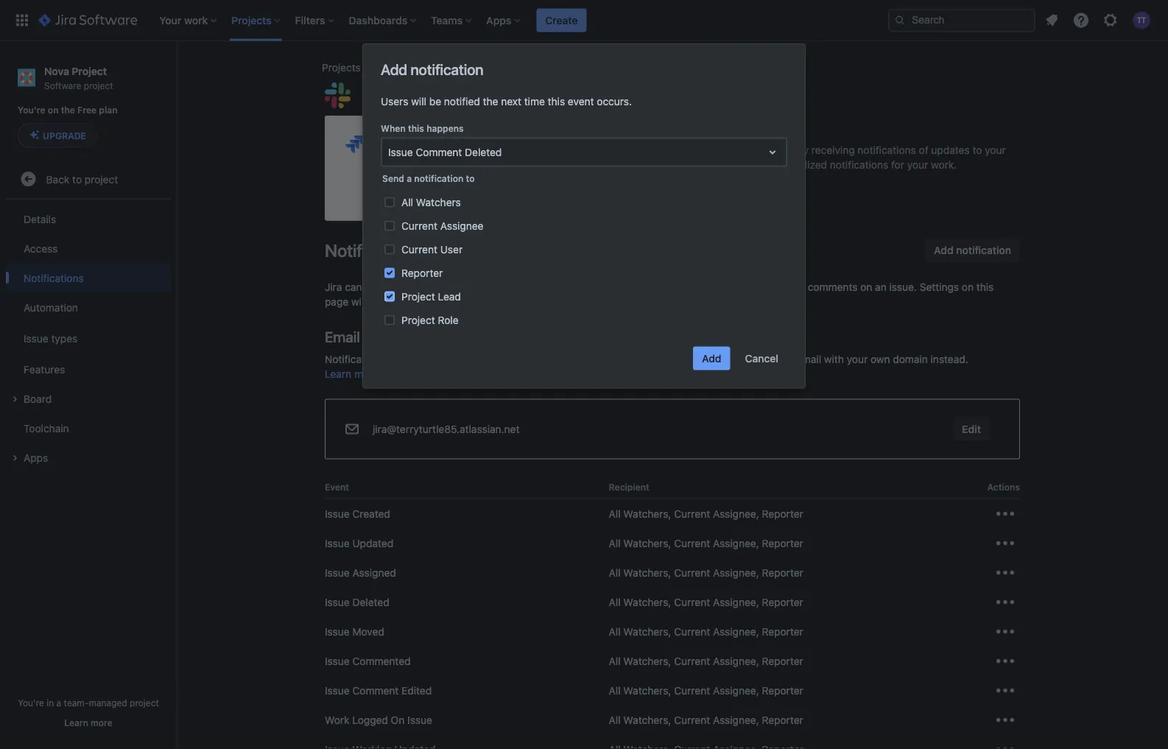 Task type: describe. For each thing, give the bounding box(es) containing it.
watchers, for issue deleted
[[624, 596, 671, 608]]

project inside nova project software project
[[84, 80, 113, 90]]

you
[[690, 353, 708, 365]]

current for issue moved
[[674, 625, 710, 638]]

work
[[325, 714, 350, 726]]

edited
[[402, 684, 432, 697]]

issue types
[[24, 332, 78, 344]]

be inside jira can send people or roles an email when events happen on an issue - for example, when someone comments on an issue. settings on this page will be overridden by a user's
[[370, 295, 382, 308]]

current for issue updated
[[674, 537, 710, 549]]

receiving
[[812, 144, 855, 156]]

send
[[365, 281, 388, 293]]

jira issue preview in slack image
[[325, 116, 667, 221]]

project lead
[[402, 290, 461, 302]]

cancel button
[[736, 347, 788, 370]]

a inside email notification emails for this project can be sent directly from jira software, or you can use a custom email with your own domain instead. learn more about sending emails from your domain
[[750, 353, 756, 365]]

1 horizontal spatial can
[[488, 353, 505, 365]]

details
[[24, 213, 56, 225]]

all for issue commented
[[609, 655, 621, 667]]

event
[[325, 482, 349, 492]]

all for issue moved
[[609, 625, 621, 638]]

issue created
[[325, 508, 390, 520]]

sending
[[412, 368, 449, 380]]

project up details link
[[85, 173, 118, 185]]

recipient
[[609, 482, 650, 492]]

stay on top of your work by receiving notifications of updates to your team's projects or personalized notifications for your work.
[[679, 144, 1006, 171]]

learn more
[[64, 718, 112, 728]]

assignee, for issue assigned
[[713, 567, 759, 579]]

stay
[[679, 144, 700, 156]]

all watchers, current assignee, reporter for issue deleted
[[609, 596, 804, 608]]

current for work logged on issue
[[674, 714, 710, 726]]

by inside jira can send people or roles an email when events happen on an issue - for example, when someone comments on an issue. settings on this page will be overridden by a user's
[[438, 295, 450, 308]]

apps
[[24, 451, 48, 464]]

assignee
[[440, 220, 484, 232]]

features link
[[6, 355, 171, 384]]

for inside email notification emails for this project can be sent directly from jira software, or you can use a custom email with your own domain instead. learn more about sending emails from your domain
[[416, 353, 429, 365]]

a inside jira can send people or roles an email when events happen on an issue - for example, when someone comments on an issue. settings on this page will be overridden by a user's
[[453, 295, 458, 308]]

page
[[325, 295, 349, 308]]

all for issue assigned
[[609, 567, 621, 579]]

free
[[77, 105, 97, 115]]

access
[[24, 242, 58, 254]]

add inside button
[[702, 352, 722, 364]]

users will be notified the next time this event occurs.
[[381, 95, 632, 108]]

learn inside button
[[64, 718, 88, 728]]

own
[[871, 353, 890, 365]]

upgrade
[[43, 131, 86, 141]]

learn more about sending emails from your domain button
[[325, 367, 569, 381]]

or inside the stay on top of your work by receiving notifications of updates to your team's projects or personalized notifications for your work.
[[754, 159, 764, 171]]

updated
[[353, 537, 394, 549]]

you're for you're in a team-managed project
[[18, 698, 44, 708]]

learn inside email notification emails for this project can be sent directly from jira software, or you can use a custom email with your own domain instead. learn more about sending emails from your domain
[[325, 368, 352, 380]]

top
[[717, 144, 733, 156]]

issue for issue moved
[[325, 625, 350, 638]]

types
[[51, 332, 78, 344]]

assignee, for issue moved
[[713, 625, 759, 638]]

1 when from the left
[[507, 281, 532, 293]]

notifications inside notifications link
[[24, 272, 84, 284]]

reporter for issue created
[[762, 508, 804, 520]]

toolchain link
[[6, 413, 171, 443]]

more inside learn more button
[[91, 718, 112, 728]]

jira@terryturtle85.atlassian.net
[[373, 423, 520, 435]]

edit
[[962, 423, 981, 435]]

for inside jira can send people or roles an email when events happen on an issue - for example, when someone comments on an issue. settings on this page will be overridden by a user's
[[672, 281, 685, 293]]

issue for issue commented
[[325, 655, 350, 667]]

project for project settings
[[457, 62, 491, 74]]

project inside email notification emails for this project can be sent directly from jira software, or you can use a custom email with your own domain instead. learn more about sending emails from your domain
[[452, 353, 485, 365]]

assignee, for issue created
[[713, 508, 759, 520]]

project for project lead
[[402, 290, 435, 302]]

moved
[[353, 625, 384, 638]]

reporter for issue comment edited
[[762, 684, 804, 697]]

managed
[[89, 698, 127, 708]]

back
[[46, 173, 70, 185]]

nova project software project
[[44, 65, 113, 90]]

roles
[[439, 281, 462, 293]]

0 horizontal spatial deleted
[[353, 596, 390, 608]]

back to project link
[[6, 164, 171, 194]]

email inside email notification emails for this project can be sent directly from jira software, or you can use a custom email with your own domain instead. learn more about sending emails from your domain
[[796, 353, 822, 365]]

on up the upgrade button
[[48, 105, 59, 115]]

open image
[[764, 143, 782, 161]]

project inside nova project link
[[406, 62, 439, 74]]

this inside email notification emails for this project can be sent directly from jira software, or you can use a custom email with your own domain instead. learn more about sending emails from your domain
[[432, 353, 449, 365]]

toolchain
[[24, 422, 69, 434]]

project right managed
[[130, 698, 159, 708]]

instead.
[[931, 353, 969, 365]]

lead
[[438, 290, 461, 302]]

team's
[[679, 159, 710, 171]]

all for issue comment edited
[[609, 684, 621, 697]]

reporter for issue deleted
[[762, 596, 804, 608]]

nova for nova project
[[379, 62, 403, 74]]

send
[[382, 174, 404, 184]]

about
[[381, 368, 409, 380]]

all watchers
[[402, 196, 461, 208]]

0 horizontal spatial from
[[485, 368, 507, 380]]

watchers, for issue comment edited
[[624, 684, 671, 697]]

happens
[[427, 123, 464, 134]]

nova for nova project software project
[[44, 65, 69, 77]]

actions
[[988, 482, 1020, 492]]

this right when
[[408, 123, 424, 134]]

people
[[391, 281, 423, 293]]

on right comments
[[861, 281, 873, 293]]

issue for issue assigned
[[325, 567, 350, 579]]

settings
[[920, 281, 959, 293]]

2 horizontal spatial can
[[710, 353, 727, 365]]

comment for edited
[[353, 684, 399, 697]]

current for issue assigned
[[674, 567, 710, 579]]

this right time
[[548, 95, 565, 108]]

board
[[24, 393, 52, 405]]

assignee, for issue updated
[[713, 537, 759, 549]]

email inside jira can send people or roles an email when events happen on an issue - for example, when someone comments on an issue. settings on this page will be overridden by a user's
[[479, 281, 504, 293]]

add notification dialog
[[363, 44, 805, 388]]

add for add notification "dialog"
[[381, 60, 407, 78]]

jira can send people or roles an email when events happen on an issue - for example, when someone comments on an issue. settings on this page will be overridden by a user's
[[325, 281, 994, 308]]

add notification for add notification 'button'
[[934, 244, 1012, 256]]

group containing details
[[6, 200, 171, 477]]

watchers
[[416, 196, 461, 208]]

issue updated
[[325, 537, 394, 549]]

3 an from the left
[[875, 281, 887, 293]]

you're for you're on the free plan
[[18, 105, 45, 115]]

will inside jira can send people or roles an email when events happen on an issue - for example, when someone comments on an issue. settings on this page will be overridden by a user's
[[351, 295, 367, 308]]

watchers, for issue updated
[[624, 537, 671, 549]]

reporter for issue moved
[[762, 625, 804, 638]]

send a notification to
[[382, 174, 475, 184]]

add for add notification 'button'
[[934, 244, 954, 256]]

all for issue updated
[[609, 537, 621, 549]]

issue
[[637, 281, 661, 293]]

current for issue commented
[[674, 655, 710, 667]]

details link
[[6, 204, 171, 234]]

your left work.
[[907, 159, 928, 171]]

role
[[438, 314, 459, 326]]

personalized
[[767, 159, 827, 171]]

projects
[[713, 159, 751, 171]]

issue for issue deleted
[[325, 596, 350, 608]]

in
[[47, 698, 54, 708]]

work logged on issue
[[325, 714, 432, 726]]

watchers, for issue commented
[[624, 655, 671, 667]]

software,
[[630, 353, 675, 365]]

back to project
[[46, 173, 118, 185]]

this inside jira can send people or roles an email when events happen on an issue - for example, when someone comments on an issue. settings on this page will be overridden by a user's
[[977, 281, 994, 293]]

settings
[[493, 62, 532, 74]]

cancel
[[745, 352, 779, 364]]

issue assigned
[[325, 567, 396, 579]]

-
[[664, 281, 669, 293]]

1 vertical spatial notifications
[[830, 159, 889, 171]]

be inside email notification emails for this project can be sent directly from jira software, or you can use a custom email with your own domain instead. learn more about sending emails from your domain
[[508, 353, 520, 365]]

when this happens
[[381, 123, 464, 134]]

watchers, for issue created
[[624, 508, 671, 520]]

someone
[[762, 281, 805, 293]]

users
[[381, 95, 408, 108]]

event
[[568, 95, 594, 108]]

to inside add notification "dialog"
[[466, 174, 475, 184]]

assigned
[[353, 567, 396, 579]]

create button
[[537, 8, 587, 32]]

issue right the on
[[408, 714, 432, 726]]

1 horizontal spatial from
[[585, 353, 607, 365]]

all for issue deleted
[[609, 596, 621, 608]]



Task type: vqa. For each thing, say whether or not it's contained in the screenshot.
right more
yes



Task type: locate. For each thing, give the bounding box(es) containing it.
add notification for add notification "dialog"
[[381, 60, 484, 78]]

0 horizontal spatial learn
[[64, 718, 88, 728]]

current user
[[402, 243, 463, 255]]

2 horizontal spatial to
[[973, 144, 982, 156]]

issue for issue comment deleted
[[388, 146, 413, 158]]

will
[[411, 95, 427, 108], [351, 295, 367, 308]]

1 horizontal spatial comment
[[416, 146, 462, 158]]

0 vertical spatial add notification
[[381, 60, 484, 78]]

your left own
[[847, 353, 868, 365]]

updates
[[932, 144, 970, 156]]

notifications up automation
[[24, 272, 84, 284]]

all watchers, current assignee, reporter for issue created
[[609, 508, 804, 520]]

1 vertical spatial deleted
[[353, 596, 390, 608]]

more down notification
[[354, 368, 379, 380]]

1 horizontal spatial will
[[411, 95, 427, 108]]

1 horizontal spatial for
[[672, 281, 685, 293]]

issue for issue comment edited
[[325, 684, 350, 697]]

notification for add notification 'button'
[[957, 244, 1012, 256]]

issue left updated
[[325, 537, 350, 549]]

add button
[[693, 347, 731, 370]]

on left 'top'
[[702, 144, 714, 156]]

by down roles
[[438, 295, 450, 308]]

this down add notification 'button'
[[977, 281, 994, 293]]

nova project link
[[379, 59, 439, 77]]

more
[[354, 368, 379, 380], [91, 718, 112, 728]]

add notification up notified
[[381, 60, 484, 78]]

assignee, for work logged on issue
[[713, 714, 759, 726]]

Search field
[[889, 8, 1036, 32]]

add up "settings"
[[934, 244, 954, 256]]

1 horizontal spatial or
[[678, 353, 688, 365]]

nova up slack
[[379, 62, 403, 74]]

1 horizontal spatial emails
[[452, 368, 483, 380]]

group
[[6, 200, 171, 477]]

1 horizontal spatial nova
[[379, 62, 403, 74]]

0 vertical spatial emails
[[383, 353, 413, 365]]

add notification inside 'button'
[[934, 244, 1012, 256]]

issue for issue updated
[[325, 537, 350, 549]]

4 watchers, from the top
[[624, 596, 671, 608]]

notification up "settings"
[[957, 244, 1012, 256]]

1 vertical spatial be
[[370, 295, 382, 308]]

watchers, for issue moved
[[624, 625, 671, 638]]

0 vertical spatial email
[[479, 281, 504, 293]]

0 horizontal spatial when
[[507, 281, 532, 293]]

a
[[407, 174, 412, 184], [453, 295, 458, 308], [750, 353, 756, 365], [56, 698, 61, 708]]

2 horizontal spatial an
[[875, 281, 887, 293]]

this up learn more about sending emails from your domain button
[[432, 353, 449, 365]]

1 horizontal spatial the
[[483, 95, 498, 108]]

from
[[585, 353, 607, 365], [485, 368, 507, 380]]

emails
[[383, 353, 413, 365], [452, 368, 483, 380]]

0 vertical spatial from
[[585, 353, 607, 365]]

on
[[48, 105, 59, 115], [702, 144, 714, 156], [608, 281, 620, 293], [861, 281, 873, 293], [962, 281, 974, 293]]

user's
[[461, 295, 490, 308]]

0 horizontal spatial add
[[381, 60, 407, 78]]

created
[[353, 508, 390, 520]]

a inside "dialog"
[[407, 174, 412, 184]]

for up "sending"
[[416, 353, 429, 365]]

current for issue deleted
[[674, 596, 710, 608]]

nova inside nova project software project
[[44, 65, 69, 77]]

when right example,
[[733, 281, 759, 293]]

a right send
[[407, 174, 412, 184]]

or left 'you'
[[678, 353, 688, 365]]

events
[[535, 281, 567, 293]]

can up page
[[345, 281, 362, 293]]

7 assignee, from the top
[[713, 684, 759, 697]]

will inside add notification "dialog"
[[411, 95, 427, 108]]

0 vertical spatial or
[[754, 159, 764, 171]]

be left sent
[[508, 353, 520, 365]]

slack
[[362, 85, 404, 106]]

emails up about
[[383, 353, 413, 365]]

on right happen
[[608, 281, 620, 293]]

0 vertical spatial for
[[892, 159, 905, 171]]

deleted down notified
[[465, 146, 502, 158]]

of right 'top'
[[736, 144, 745, 156]]

issue down event
[[325, 508, 350, 520]]

notification
[[411, 60, 484, 78], [414, 174, 464, 184], [957, 244, 1012, 256]]

0 horizontal spatial of
[[736, 144, 745, 156]]

add inside 'button'
[[934, 244, 954, 256]]

can left sent
[[488, 353, 505, 365]]

1 vertical spatial email
[[796, 353, 822, 365]]

for right '-'
[[672, 281, 685, 293]]

1 vertical spatial notifications
[[24, 272, 84, 284]]

project up notified
[[457, 62, 491, 74]]

1 vertical spatial domain
[[534, 368, 569, 380]]

automation link
[[6, 293, 171, 322]]

access link
[[6, 234, 171, 263]]

notification inside 'button'
[[957, 244, 1012, 256]]

issue for issue types
[[24, 332, 48, 344]]

comment inside when this happens element
[[416, 146, 462, 158]]

1 vertical spatial jira
[[609, 353, 627, 365]]

or inside email notification emails for this project can be sent directly from jira software, or you can use a custom email with your own domain instead. learn more about sending emails from your domain
[[678, 353, 688, 365]]

1 horizontal spatial of
[[919, 144, 929, 156]]

jira left software,
[[609, 353, 627, 365]]

issue up issue moved
[[325, 596, 350, 608]]

project up learn more about sending emails from your domain button
[[452, 353, 485, 365]]

notification for add notification "dialog"
[[411, 60, 484, 78]]

1 horizontal spatial more
[[354, 368, 379, 380]]

0 vertical spatial more
[[354, 368, 379, 380]]

0 horizontal spatial the
[[61, 105, 75, 115]]

the
[[483, 95, 498, 108], [61, 105, 75, 115]]

4 all watchers, current assignee, reporter from the top
[[609, 596, 804, 608]]

edit button
[[954, 417, 990, 441]]

1 horizontal spatial add notification
[[934, 244, 1012, 256]]

2 you're from the top
[[18, 698, 44, 708]]

this
[[548, 95, 565, 108], [408, 123, 424, 134], [977, 281, 994, 293], [432, 353, 449, 365]]

for left work.
[[892, 159, 905, 171]]

current for issue comment edited
[[674, 684, 710, 697]]

0 vertical spatial learn
[[325, 368, 352, 380]]

issue
[[388, 146, 413, 158], [24, 332, 48, 344], [325, 508, 350, 520], [325, 537, 350, 549], [325, 567, 350, 579], [325, 596, 350, 608], [325, 625, 350, 638], [325, 655, 350, 667], [325, 684, 350, 697], [408, 714, 432, 726]]

project settings link
[[457, 59, 532, 77]]

1 horizontal spatial be
[[429, 95, 441, 108]]

more down managed
[[91, 718, 112, 728]]

learn
[[325, 368, 352, 380], [64, 718, 88, 728]]

upgrade button
[[18, 124, 97, 147]]

logged
[[352, 714, 388, 726]]

1 vertical spatial for
[[672, 281, 685, 293]]

1 vertical spatial comment
[[353, 684, 399, 697]]

create banner
[[0, 0, 1168, 41]]

0 horizontal spatial an
[[465, 281, 476, 293]]

reporter for issue assigned
[[762, 567, 804, 579]]

board button
[[6, 384, 171, 413]]

issue left types
[[24, 332, 48, 344]]

email up user's
[[479, 281, 504, 293]]

watchers, for work logged on issue
[[624, 714, 671, 726]]

watchers,
[[624, 508, 671, 520], [624, 537, 671, 549], [624, 567, 671, 579], [624, 596, 671, 608], [624, 625, 671, 638], [624, 655, 671, 667], [624, 684, 671, 697], [624, 714, 671, 726]]

to inside "back to project" link
[[72, 173, 82, 185]]

by inside the stay on top of your work by receiving notifications of updates to your team's projects or personalized notifications for your work.
[[797, 144, 809, 156]]

1 horizontal spatial domain
[[893, 353, 928, 365]]

all
[[402, 196, 413, 208], [609, 508, 621, 520], [609, 537, 621, 549], [609, 567, 621, 579], [609, 596, 621, 608], [609, 625, 621, 638], [609, 655, 621, 667], [609, 684, 621, 697], [609, 714, 621, 726]]

0 vertical spatial notifications
[[325, 240, 422, 260]]

domain right own
[[893, 353, 928, 365]]

issue left the moved on the left
[[325, 625, 350, 638]]

to right back
[[72, 173, 82, 185]]

time
[[524, 95, 545, 108]]

project up software
[[72, 65, 107, 77]]

or inside jira can send people or roles an email when events happen on an issue - for example, when someone comments on an issue. settings on this page will be overridden by a user's
[[426, 281, 436, 293]]

email left with
[[796, 353, 822, 365]]

1 vertical spatial will
[[351, 295, 367, 308]]

1 horizontal spatial notifications
[[325, 240, 422, 260]]

a down roles
[[453, 295, 458, 308]]

jira inside email notification emails for this project can be sent directly from jira software, or you can use a custom email with your own domain instead. learn more about sending emails from your domain
[[609, 353, 627, 365]]

2 vertical spatial for
[[416, 353, 429, 365]]

1 horizontal spatial by
[[797, 144, 809, 156]]

from right directly
[[585, 353, 607, 365]]

when this happens element
[[381, 137, 788, 167]]

when left events
[[507, 281, 532, 293]]

1 horizontal spatial jira
[[609, 353, 627, 365]]

2 vertical spatial be
[[508, 353, 520, 365]]

2 all watchers, current assignee, reporter from the top
[[609, 537, 804, 549]]

all watchers, current assignee, reporter for issue assigned
[[609, 567, 804, 579]]

7 watchers, from the top
[[624, 684, 671, 697]]

or left the open image
[[754, 159, 764, 171]]

0 horizontal spatial to
[[72, 173, 82, 185]]

the left next
[[483, 95, 498, 108]]

reporter for issue updated
[[762, 537, 804, 549]]

6 watchers, from the top
[[624, 655, 671, 667]]

issue down issue moved
[[325, 655, 350, 667]]

emails right "sending"
[[452, 368, 483, 380]]

comment down happens
[[416, 146, 462, 158]]

2 assignee, from the top
[[713, 537, 759, 549]]

2 watchers, from the top
[[624, 537, 671, 549]]

0 vertical spatial add
[[381, 60, 407, 78]]

1 horizontal spatial when
[[733, 281, 759, 293]]

2 horizontal spatial for
[[892, 159, 905, 171]]

1 vertical spatial emails
[[452, 368, 483, 380]]

notifications right receiving
[[858, 144, 916, 156]]

jira up page
[[325, 281, 342, 293]]

email
[[325, 328, 360, 346]]

issue inside when this happens element
[[388, 146, 413, 158]]

issue types link
[[6, 322, 171, 355]]

all watchers, current assignee, reporter for issue commented
[[609, 655, 804, 667]]

1 vertical spatial notification
[[414, 174, 464, 184]]

2 vertical spatial add
[[702, 352, 722, 364]]

your right updates
[[985, 144, 1006, 156]]

work.
[[931, 159, 957, 171]]

0 vertical spatial notifications
[[858, 144, 916, 156]]

when
[[381, 123, 406, 134]]

be left notified
[[429, 95, 441, 108]]

primary element
[[9, 0, 889, 41]]

you're
[[18, 105, 45, 115], [18, 698, 44, 708]]

1 vertical spatial more
[[91, 718, 112, 728]]

2 horizontal spatial add
[[934, 244, 954, 256]]

of left updates
[[919, 144, 929, 156]]

directly
[[546, 353, 582, 365]]

project up project role
[[402, 290, 435, 302]]

project
[[406, 62, 439, 74], [457, 62, 491, 74], [72, 65, 107, 77], [402, 290, 435, 302], [402, 314, 435, 326]]

occurs.
[[597, 95, 632, 108]]

3 watchers, from the top
[[624, 567, 671, 579]]

will right users
[[411, 95, 427, 108]]

you're on the free plan
[[18, 105, 118, 115]]

0 horizontal spatial emails
[[383, 353, 413, 365]]

email
[[479, 281, 504, 293], [796, 353, 822, 365]]

an up user's
[[465, 281, 476, 293]]

on right "settings"
[[962, 281, 974, 293]]

projects
[[322, 62, 361, 74]]

issue up work
[[325, 684, 350, 697]]

project up users
[[406, 62, 439, 74]]

1 all watchers, current assignee, reporter from the top
[[609, 508, 804, 520]]

notification up notified
[[411, 60, 484, 78]]

to right updates
[[973, 144, 982, 156]]

7 all watchers, current assignee, reporter from the top
[[609, 684, 804, 697]]

notification
[[325, 353, 380, 365]]

you're up the upgrade button
[[18, 105, 45, 115]]

issue deleted
[[325, 596, 390, 608]]

1 horizontal spatial email
[[796, 353, 822, 365]]

1 an from the left
[[465, 281, 476, 293]]

email notification emails for this project can be sent directly from jira software, or you can use a custom email with your own domain instead. learn more about sending emails from your domain
[[325, 328, 969, 380]]

you're in a team-managed project
[[18, 698, 159, 708]]

0 horizontal spatial can
[[345, 281, 362, 293]]

deleted up the moved on the left
[[353, 596, 390, 608]]

project down overridden
[[402, 314, 435, 326]]

learn down notification
[[325, 368, 352, 380]]

add left use
[[702, 352, 722, 364]]

3 all watchers, current assignee, reporter from the top
[[609, 567, 804, 579]]

1 watchers, from the top
[[624, 508, 671, 520]]

0 vertical spatial notification
[[411, 60, 484, 78]]

issue comment edited
[[325, 684, 432, 697]]

user
[[440, 243, 463, 255]]

use
[[730, 353, 747, 365]]

project inside nova project software project
[[72, 65, 107, 77]]

assignee, for issue comment edited
[[713, 684, 759, 697]]

a right use
[[750, 353, 756, 365]]

reporter for work logged on issue
[[762, 714, 804, 726]]

1 vertical spatial from
[[485, 368, 507, 380]]

0 vertical spatial by
[[797, 144, 809, 156]]

all watchers, current assignee, reporter for issue comment edited
[[609, 684, 804, 697]]

automation
[[24, 301, 78, 313]]

current for issue created
[[674, 508, 710, 520]]

2 vertical spatial notification
[[957, 244, 1012, 256]]

1 assignee, from the top
[[713, 508, 759, 520]]

1 vertical spatial you're
[[18, 698, 44, 708]]

all for send a notification to
[[402, 196, 413, 208]]

2 horizontal spatial be
[[508, 353, 520, 365]]

all watchers, current assignee, reporter for work logged on issue
[[609, 714, 804, 726]]

issue commented
[[325, 655, 411, 667]]

deleted inside when this happens element
[[465, 146, 502, 158]]

1 vertical spatial by
[[438, 295, 450, 308]]

1 horizontal spatial add
[[702, 352, 722, 364]]

1 horizontal spatial to
[[466, 174, 475, 184]]

next
[[501, 95, 522, 108]]

8 assignee, from the top
[[713, 714, 759, 726]]

jira inside jira can send people or roles an email when events happen on an issue - for example, when someone comments on an issue. settings on this page will be overridden by a user's
[[325, 281, 342, 293]]

0 horizontal spatial comment
[[353, 684, 399, 697]]

1 vertical spatial or
[[426, 281, 436, 293]]

assignee,
[[713, 508, 759, 520], [713, 537, 759, 549], [713, 567, 759, 579], [713, 596, 759, 608], [713, 625, 759, 638], [713, 655, 759, 667], [713, 684, 759, 697], [713, 714, 759, 726]]

an left issue.
[[875, 281, 887, 293]]

0 vertical spatial you're
[[18, 105, 45, 115]]

the inside add notification "dialog"
[[483, 95, 498, 108]]

0 horizontal spatial for
[[416, 353, 429, 365]]

or left roles
[[426, 281, 436, 293]]

notified
[[444, 95, 480, 108]]

commented
[[353, 655, 411, 667]]

all for issue created
[[609, 508, 621, 520]]

assignee, for issue commented
[[713, 655, 759, 667]]

0 vertical spatial be
[[429, 95, 441, 108]]

issue moved
[[325, 625, 384, 638]]

to
[[973, 144, 982, 156], [72, 173, 82, 185], [466, 174, 475, 184]]

0 horizontal spatial will
[[351, 295, 367, 308]]

1 vertical spatial add notification
[[934, 244, 1012, 256]]

current
[[402, 220, 438, 232], [402, 243, 438, 255], [674, 508, 710, 520], [674, 537, 710, 549], [674, 567, 710, 579], [674, 596, 710, 608], [674, 625, 710, 638], [674, 655, 710, 667], [674, 684, 710, 697], [674, 714, 710, 726]]

1 horizontal spatial an
[[623, 281, 634, 293]]

2 horizontal spatial or
[[754, 159, 764, 171]]

0 horizontal spatial nova
[[44, 65, 69, 77]]

5 watchers, from the top
[[624, 625, 671, 638]]

nova up software
[[44, 65, 69, 77]]

software
[[44, 80, 81, 90]]

notification up watchers
[[414, 174, 464, 184]]

project for project role
[[402, 314, 435, 326]]

add notification up "settings"
[[934, 244, 1012, 256]]

you're left in
[[18, 698, 44, 708]]

2 an from the left
[[623, 281, 634, 293]]

search image
[[894, 14, 906, 26]]

assignee, for issue deleted
[[713, 596, 759, 608]]

an left issue
[[623, 281, 634, 293]]

be inside add notification "dialog"
[[429, 95, 441, 108]]

jira
[[325, 281, 342, 293], [609, 353, 627, 365]]

features
[[24, 363, 65, 375]]

6 all watchers, current assignee, reporter from the top
[[609, 655, 804, 667]]

a right in
[[56, 698, 61, 708]]

to inside the stay on top of your work by receiving notifications of updates to your team's projects or personalized notifications for your work.
[[973, 144, 982, 156]]

nova project
[[379, 62, 439, 74]]

learn more button
[[64, 717, 112, 729]]

notifications link
[[6, 263, 171, 293]]

can inside jira can send people or roles an email when events happen on an issue - for example, when someone comments on an issue. settings on this page will be overridden by a user's
[[345, 281, 362, 293]]

happen
[[570, 281, 605, 293]]

add up slack
[[381, 60, 407, 78]]

0 vertical spatial deleted
[[465, 146, 502, 158]]

issue down when
[[388, 146, 413, 158]]

notifications up the send
[[325, 240, 422, 260]]

0 horizontal spatial domain
[[534, 368, 569, 380]]

be down the send
[[370, 295, 382, 308]]

0 horizontal spatial or
[[426, 281, 436, 293]]

watchers, for issue assigned
[[624, 567, 671, 579]]

2 of from the left
[[919, 144, 929, 156]]

all watchers, current assignee, reporter for issue moved
[[609, 625, 804, 638]]

all watchers, current assignee, reporter for issue updated
[[609, 537, 804, 549]]

can left use
[[710, 353, 727, 365]]

1 you're from the top
[[18, 105, 45, 115]]

2 when from the left
[[733, 281, 759, 293]]

0 horizontal spatial jira
[[325, 281, 342, 293]]

0 vertical spatial domain
[[893, 353, 928, 365]]

0 horizontal spatial more
[[91, 718, 112, 728]]

on inside the stay on top of your work by receiving notifications of updates to your team's projects or personalized notifications for your work.
[[702, 144, 714, 156]]

5 assignee, from the top
[[713, 625, 759, 638]]

overridden
[[384, 295, 435, 308]]

to down the 'issue comment deleted'
[[466, 174, 475, 184]]

0 vertical spatial will
[[411, 95, 427, 108]]

project up plan
[[84, 80, 113, 90]]

0 horizontal spatial email
[[479, 281, 504, 293]]

0 horizontal spatial add notification
[[381, 60, 484, 78]]

1 vertical spatial add
[[934, 244, 954, 256]]

all watchers, current assignee, reporter
[[609, 508, 804, 520], [609, 537, 804, 549], [609, 567, 804, 579], [609, 596, 804, 608], [609, 625, 804, 638], [609, 655, 804, 667], [609, 684, 804, 697], [609, 714, 804, 726]]

on
[[391, 714, 405, 726]]

issue up issue deleted
[[325, 567, 350, 579]]

projects link
[[322, 59, 361, 77]]

notifications down receiving
[[830, 159, 889, 171]]

with
[[824, 353, 844, 365]]

1 of from the left
[[736, 144, 745, 156]]

6 assignee, from the top
[[713, 655, 759, 667]]

comment for deleted
[[416, 146, 462, 158]]

for inside the stay on top of your work by receiving notifications of updates to your team's projects or personalized notifications for your work.
[[892, 159, 905, 171]]

from right "sending"
[[485, 368, 507, 380]]

your down sent
[[510, 368, 531, 380]]

add notification inside "dialog"
[[381, 60, 484, 78]]

1 vertical spatial learn
[[64, 718, 88, 728]]

8 watchers, from the top
[[624, 714, 671, 726]]

your left work
[[748, 144, 769, 156]]

learn down team-
[[64, 718, 88, 728]]

by up 'personalized'
[[797, 144, 809, 156]]

slack logo image
[[325, 83, 351, 108]]

will right page
[[351, 295, 367, 308]]

0 horizontal spatial notifications
[[24, 272, 84, 284]]

the left 'free'
[[61, 105, 75, 115]]

all for work logged on issue
[[609, 714, 621, 726]]

domain down directly
[[534, 368, 569, 380]]

8 all watchers, current assignee, reporter from the top
[[609, 714, 804, 726]]

project role
[[402, 314, 459, 326]]

4 assignee, from the top
[[713, 596, 759, 608]]

add notification
[[381, 60, 484, 78], [934, 244, 1012, 256]]

jira software image
[[38, 11, 137, 29], [38, 11, 137, 29]]

0 vertical spatial comment
[[416, 146, 462, 158]]

3 assignee, from the top
[[713, 567, 759, 579]]

custom
[[758, 353, 794, 365]]

5 all watchers, current assignee, reporter from the top
[[609, 625, 804, 638]]

all inside add notification "dialog"
[[402, 196, 413, 208]]

more inside email notification emails for this project can be sent directly from jira software, or you can use a custom email with your own domain instead. learn more about sending emails from your domain
[[354, 368, 379, 380]]

0 vertical spatial jira
[[325, 281, 342, 293]]

reporter for issue commented
[[762, 655, 804, 667]]

1 horizontal spatial learn
[[325, 368, 352, 380]]

2 vertical spatial or
[[678, 353, 688, 365]]

email icon image
[[343, 420, 361, 438]]

reporter inside add notification "dialog"
[[402, 267, 443, 279]]

comments
[[808, 281, 858, 293]]

0 horizontal spatial by
[[438, 295, 450, 308]]

issue for issue created
[[325, 508, 350, 520]]

0 horizontal spatial be
[[370, 295, 382, 308]]

comment up work logged on issue
[[353, 684, 399, 697]]

1 horizontal spatial deleted
[[465, 146, 502, 158]]

sent
[[523, 353, 543, 365]]

reporter
[[402, 267, 443, 279], [762, 508, 804, 520], [762, 537, 804, 549], [762, 567, 804, 579], [762, 596, 804, 608], [762, 625, 804, 638], [762, 655, 804, 667], [762, 684, 804, 697], [762, 714, 804, 726]]



